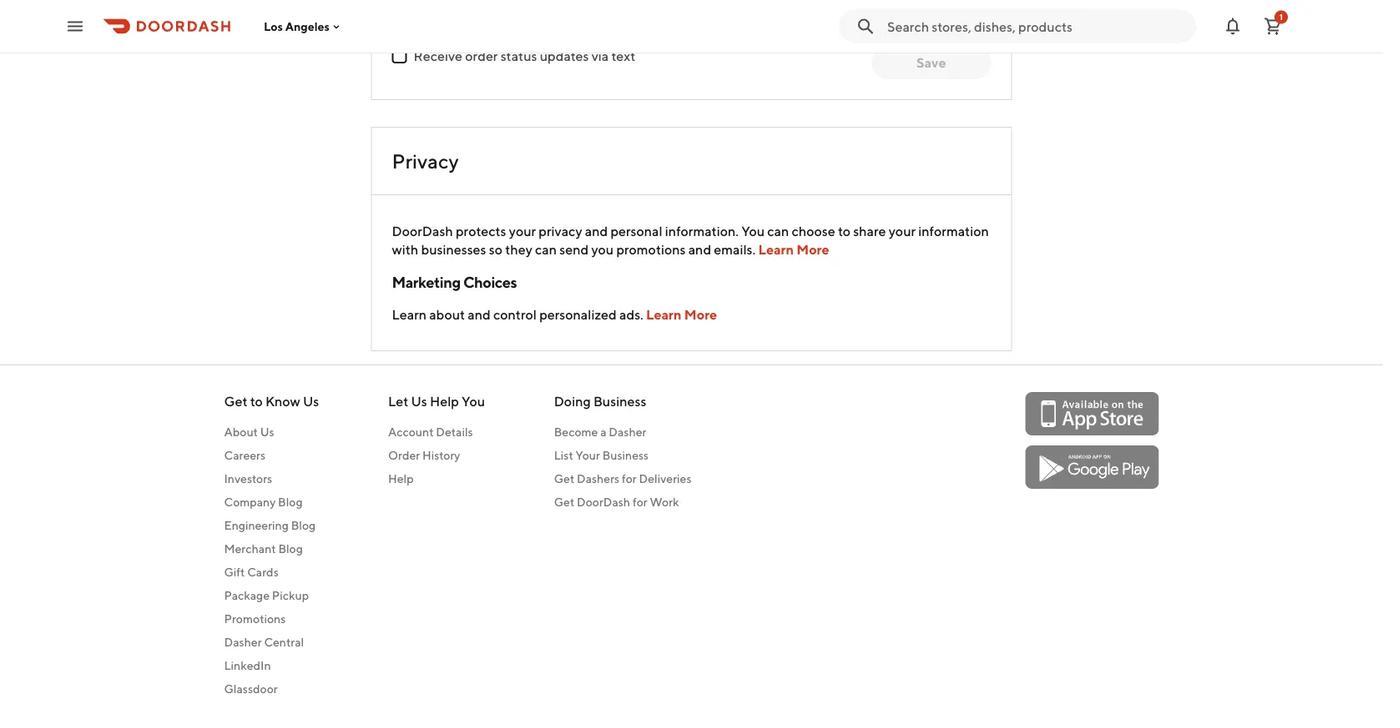 Task type: vqa. For each thing, say whether or not it's contained in the screenshot.
Get for Get to Know Us
yes



Task type: describe. For each thing, give the bounding box(es) containing it.
us for about us
[[260, 425, 274, 439]]

save
[[917, 55, 947, 71]]

package pickup link
[[224, 588, 319, 605]]

help inside help link
[[388, 472, 414, 486]]

account details link
[[388, 424, 485, 441]]

0 vertical spatial can
[[768, 223, 789, 239]]

emails.
[[714, 242, 756, 258]]

engineering blog link
[[224, 518, 319, 534]]

package
[[224, 589, 270, 603]]

about
[[224, 425, 258, 439]]

glassdoor
[[224, 683, 278, 696]]

marketing choices
[[392, 273, 517, 291]]

gift cards
[[224, 566, 279, 580]]

package pickup
[[224, 589, 309, 603]]

get dashers for deliveries
[[554, 472, 692, 486]]

1 horizontal spatial us
[[303, 394, 319, 410]]

become a dasher link
[[554, 424, 692, 441]]

pickup
[[272, 589, 309, 603]]

gift cards link
[[224, 565, 319, 581]]

angeles
[[285, 19, 330, 33]]

dashers
[[577, 472, 620, 486]]

0 horizontal spatial more
[[685, 307, 718, 323]]

to inside doordash protects your privacy and personal information. you can choose to share your information with businesses so they can send you promotions and emails.
[[838, 223, 851, 239]]

Receive order status updates via text checkbox
[[392, 48, 407, 63]]

information.
[[665, 223, 739, 239]]

promotions
[[224, 613, 286, 626]]

get dashers for deliveries link
[[554, 471, 692, 488]]

with
[[392, 242, 419, 258]]

information
[[919, 223, 989, 239]]

choices
[[463, 273, 517, 291]]

help link
[[388, 471, 485, 488]]

about
[[429, 307, 465, 323]]

protects
[[456, 223, 507, 239]]

company blog
[[224, 496, 303, 509]]

open menu image
[[65, 16, 85, 36]]

los angeles button
[[264, 19, 343, 33]]

so
[[489, 242, 503, 258]]

privacy
[[539, 223, 583, 239]]

updates
[[540, 48, 589, 64]]

history
[[423, 449, 461, 463]]

get doordash for work
[[554, 496, 679, 509]]

los angeles
[[264, 19, 330, 33]]

careers link
[[224, 448, 319, 464]]

company
[[224, 496, 276, 509]]

1 vertical spatial to
[[250, 394, 263, 410]]

become
[[554, 425, 598, 439]]

personal
[[611, 223, 663, 239]]

dasher central
[[224, 636, 304, 650]]

order
[[465, 48, 498, 64]]

1 items, open order cart image
[[1264, 16, 1284, 36]]

learn more link for learn about and control personalized ads.
[[646, 307, 718, 323]]

order history
[[388, 449, 461, 463]]

details
[[436, 425, 473, 439]]

get for get to know us
[[224, 394, 248, 410]]

los
[[264, 19, 283, 33]]

for for doordash
[[633, 496, 648, 509]]

marketing
[[392, 273, 461, 291]]

get doordash for work link
[[554, 494, 692, 511]]

1 vertical spatial dasher
[[224, 636, 262, 650]]

doing business
[[554, 394, 647, 410]]

a
[[601, 425, 607, 439]]

privacy
[[392, 149, 459, 173]]

your
[[576, 449, 600, 463]]

blog for engineering blog
[[291, 519, 316, 533]]



Task type: locate. For each thing, give the bounding box(es) containing it.
learn
[[759, 242, 794, 258], [392, 307, 427, 323], [646, 307, 682, 323]]

about us link
[[224, 424, 319, 441]]

more right ads.
[[685, 307, 718, 323]]

learn more link
[[759, 242, 830, 258], [646, 307, 718, 323]]

learn for learn more
[[759, 242, 794, 258]]

notification bell image
[[1223, 16, 1243, 36]]

learn more link right ads.
[[646, 307, 718, 323]]

0 horizontal spatial you
[[462, 394, 485, 410]]

you inside doordash protects your privacy and personal information. you can choose to share your information with businesses so they can send you promotions and emails.
[[742, 223, 765, 239]]

1 vertical spatial business
[[603, 449, 649, 463]]

Store search: begin typing to search for stores available on DoorDash text field
[[888, 17, 1187, 35]]

get to know us
[[224, 394, 319, 410]]

business
[[594, 394, 647, 410], [603, 449, 649, 463]]

2 vertical spatial blog
[[278, 542, 303, 556]]

and
[[585, 223, 608, 239], [689, 242, 712, 258], [468, 307, 491, 323]]

1 horizontal spatial to
[[838, 223, 851, 239]]

us for let us help you
[[411, 394, 427, 410]]

1 horizontal spatial help
[[430, 394, 459, 410]]

blog
[[278, 496, 303, 509], [291, 519, 316, 533], [278, 542, 303, 556]]

1 horizontal spatial more
[[797, 242, 830, 258]]

1 horizontal spatial you
[[742, 223, 765, 239]]

account
[[388, 425, 434, 439]]

0 horizontal spatial learn
[[392, 307, 427, 323]]

0 horizontal spatial help
[[388, 472, 414, 486]]

get for get doordash for work
[[554, 496, 575, 509]]

your up they
[[509, 223, 536, 239]]

for left work
[[633, 496, 648, 509]]

0 vertical spatial to
[[838, 223, 851, 239]]

get inside get doordash for work link
[[554, 496, 575, 509]]

for
[[622, 472, 637, 486], [633, 496, 648, 509]]

learn more link down choose
[[759, 242, 830, 258]]

to left know
[[250, 394, 263, 410]]

doordash inside doordash protects your privacy and personal information. you can choose to share your information with businesses so they can send you promotions and emails.
[[392, 223, 453, 239]]

investors link
[[224, 471, 319, 488]]

0 horizontal spatial us
[[260, 425, 274, 439]]

can up the learn more
[[768, 223, 789, 239]]

merchant
[[224, 542, 276, 556]]

company blog link
[[224, 494, 319, 511]]

help up the account details "link"
[[430, 394, 459, 410]]

you
[[592, 242, 614, 258]]

personalized
[[540, 307, 617, 323]]

deliveries
[[639, 472, 692, 486]]

investors
[[224, 472, 272, 486]]

1 vertical spatial blog
[[291, 519, 316, 533]]

us
[[303, 394, 319, 410], [411, 394, 427, 410], [260, 425, 274, 439]]

for for dashers
[[622, 472, 637, 486]]

careers
[[224, 449, 266, 463]]

choose
[[792, 223, 836, 239]]

1 button
[[1257, 10, 1290, 43]]

list your business link
[[554, 448, 692, 464]]

your right the share
[[889, 223, 916, 239]]

1 horizontal spatial and
[[585, 223, 608, 239]]

0 horizontal spatial learn more link
[[646, 307, 718, 323]]

receive order status updates via text
[[414, 48, 636, 64]]

1 vertical spatial get
[[554, 472, 575, 486]]

us right let
[[411, 394, 427, 410]]

dasher central link
[[224, 635, 319, 651]]

1 vertical spatial learn more link
[[646, 307, 718, 323]]

2 horizontal spatial learn
[[759, 242, 794, 258]]

share
[[854, 223, 886, 239]]

linkedin
[[224, 659, 271, 673]]

order history link
[[388, 448, 485, 464]]

2 vertical spatial and
[[468, 307, 491, 323]]

merchant blog link
[[224, 541, 319, 558]]

more down choose
[[797, 242, 830, 258]]

blog for company blog
[[278, 496, 303, 509]]

help down order
[[388, 472, 414, 486]]

save button
[[872, 46, 992, 79]]

blog down investors 'link'
[[278, 496, 303, 509]]

you
[[742, 223, 765, 239], [462, 394, 485, 410]]

learn right emails.
[[759, 242, 794, 258]]

engineering
[[224, 519, 289, 533]]

0 horizontal spatial and
[[468, 307, 491, 323]]

more
[[797, 242, 830, 258], [685, 307, 718, 323]]

become a dasher
[[554, 425, 647, 439]]

list
[[554, 449, 574, 463]]

1 vertical spatial you
[[462, 394, 485, 410]]

send
[[560, 242, 589, 258]]

2 vertical spatial get
[[554, 496, 575, 509]]

0 vertical spatial dasher
[[609, 425, 647, 439]]

account details
[[388, 425, 473, 439]]

promotions link
[[224, 611, 319, 628]]

merchant blog
[[224, 542, 303, 556]]

doordash up with
[[392, 223, 453, 239]]

0 horizontal spatial dasher
[[224, 636, 262, 650]]

list your business
[[554, 449, 649, 463]]

you up emails.
[[742, 223, 765, 239]]

gift
[[224, 566, 245, 580]]

1 vertical spatial for
[[633, 496, 648, 509]]

0 vertical spatial learn more link
[[759, 242, 830, 258]]

businesses
[[421, 242, 486, 258]]

0 vertical spatial and
[[585, 223, 608, 239]]

1 your from the left
[[509, 223, 536, 239]]

to left the share
[[838, 223, 851, 239]]

us right know
[[303, 394, 319, 410]]

linkedin link
[[224, 658, 319, 675]]

0 vertical spatial more
[[797, 242, 830, 258]]

glassdoor link
[[224, 681, 319, 698]]

your
[[509, 223, 536, 239], [889, 223, 916, 239]]

0 vertical spatial help
[[430, 394, 459, 410]]

0 horizontal spatial can
[[535, 242, 557, 258]]

1 horizontal spatial can
[[768, 223, 789, 239]]

about us
[[224, 425, 274, 439]]

order
[[388, 449, 420, 463]]

doing
[[554, 394, 591, 410]]

0 vertical spatial get
[[224, 394, 248, 410]]

get
[[224, 394, 248, 410], [554, 472, 575, 486], [554, 496, 575, 509]]

learn right ads.
[[646, 307, 682, 323]]

us inside about us link
[[260, 425, 274, 439]]

1 horizontal spatial doordash
[[577, 496, 631, 509]]

text
[[612, 48, 636, 64]]

receive
[[414, 48, 463, 64]]

blog for merchant blog
[[278, 542, 303, 556]]

blog down engineering blog link
[[278, 542, 303, 556]]

1 vertical spatial and
[[689, 242, 712, 258]]

learn more
[[759, 242, 830, 258]]

1 horizontal spatial learn
[[646, 307, 682, 323]]

0 vertical spatial you
[[742, 223, 765, 239]]

and right about
[[468, 307, 491, 323]]

let
[[388, 394, 409, 410]]

get for get dashers for deliveries
[[554, 472, 575, 486]]

blog down 'company blog' link
[[291, 519, 316, 533]]

0 vertical spatial doordash
[[392, 223, 453, 239]]

work
[[650, 496, 679, 509]]

2 horizontal spatial and
[[689, 242, 712, 258]]

0 horizontal spatial to
[[250, 394, 263, 410]]

you up details on the left of page
[[462, 394, 485, 410]]

0 horizontal spatial your
[[509, 223, 536, 239]]

1 vertical spatial can
[[535, 242, 557, 258]]

let us help you
[[388, 394, 485, 410]]

get inside get dashers for deliveries link
[[554, 472, 575, 486]]

learn down marketing
[[392, 307, 427, 323]]

1 vertical spatial more
[[685, 307, 718, 323]]

via
[[592, 48, 609, 64]]

learn about and control personalized ads. learn more
[[392, 307, 718, 323]]

know
[[266, 394, 300, 410]]

and up you at the left of page
[[585, 223, 608, 239]]

promotions
[[617, 242, 686, 258]]

dasher up list your business link
[[609, 425, 647, 439]]

0 vertical spatial blog
[[278, 496, 303, 509]]

can down privacy
[[535, 242, 557, 258]]

0 horizontal spatial doordash
[[392, 223, 453, 239]]

status
[[501, 48, 537, 64]]

1 horizontal spatial dasher
[[609, 425, 647, 439]]

business down become a dasher link
[[603, 449, 649, 463]]

2 your from the left
[[889, 223, 916, 239]]

dasher up "linkedin"
[[224, 636, 262, 650]]

learn for learn about and control personalized ads. learn more
[[392, 307, 427, 323]]

to
[[838, 223, 851, 239], [250, 394, 263, 410]]

cards
[[247, 566, 279, 580]]

0 vertical spatial for
[[622, 472, 637, 486]]

1 horizontal spatial your
[[889, 223, 916, 239]]

business up become a dasher link
[[594, 394, 647, 410]]

for down list your business link
[[622, 472, 637, 486]]

us up careers link on the left bottom of page
[[260, 425, 274, 439]]

ads.
[[620, 307, 644, 323]]

central
[[264, 636, 304, 650]]

they
[[505, 242, 533, 258]]

1 vertical spatial help
[[388, 472, 414, 486]]

control
[[493, 307, 537, 323]]

doordash down "dashers"
[[577, 496, 631, 509]]

2 horizontal spatial us
[[411, 394, 427, 410]]

engineering blog
[[224, 519, 316, 533]]

doordash protects your privacy and personal information. you can choose to share your information with businesses so they can send you promotions and emails.
[[392, 223, 989, 258]]

and down information.
[[689, 242, 712, 258]]

1 horizontal spatial learn more link
[[759, 242, 830, 258]]

learn more link for doordash protects your privacy and personal information. you can choose to share your information with businesses so they can send you promotions and emails.
[[759, 242, 830, 258]]

0 vertical spatial business
[[594, 394, 647, 410]]

1 vertical spatial doordash
[[577, 496, 631, 509]]

1
[[1280, 12, 1284, 22]]



